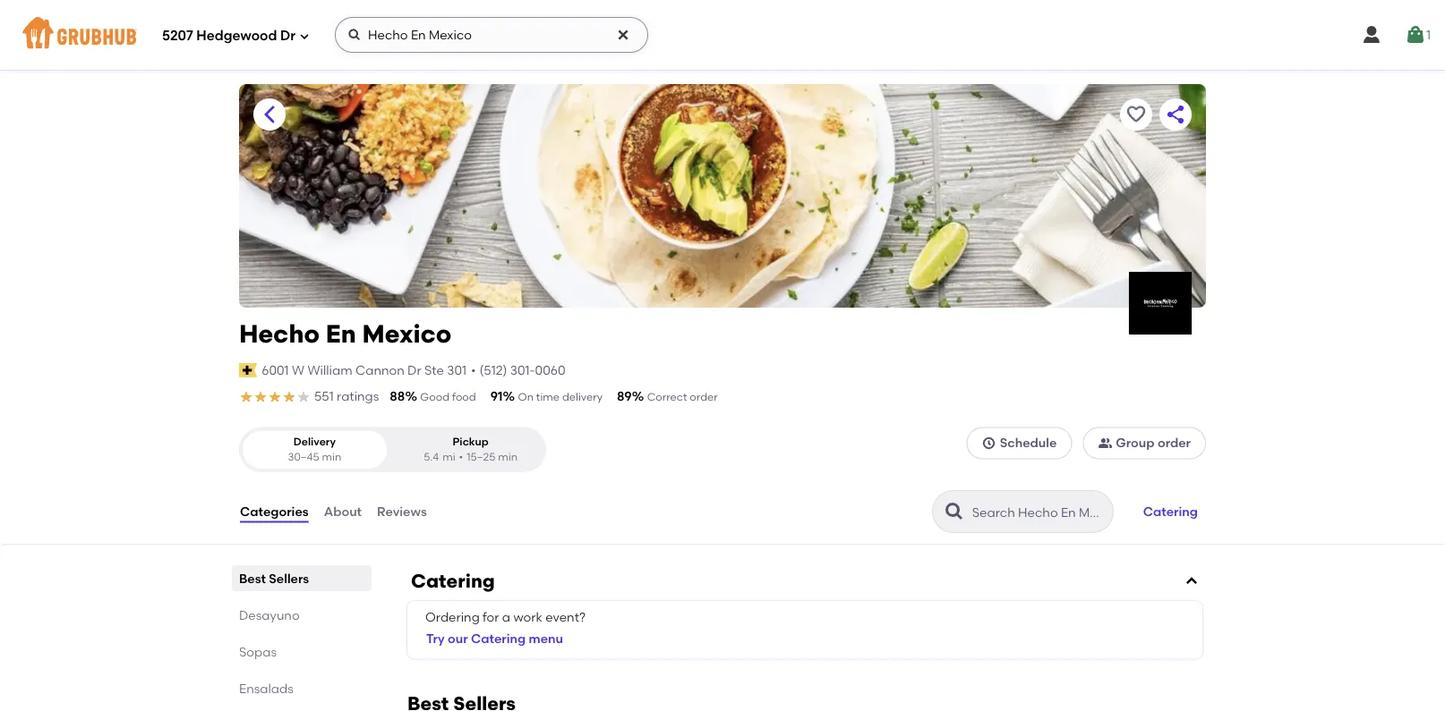 Task type: vqa. For each thing, say whether or not it's contained in the screenshot.
Dr inside button
yes



Task type: describe. For each thing, give the bounding box(es) containing it.
good
[[420, 391, 450, 404]]

delivery
[[562, 391, 603, 404]]

Search for food, convenience, alcohol... search field
[[335, 17, 648, 53]]

for
[[483, 610, 499, 626]]

551 ratings
[[314, 389, 379, 404]]

1 vertical spatial catering
[[411, 570, 495, 593]]

mexico
[[362, 319, 452, 349]]

(512)
[[480, 363, 507, 378]]

option group containing delivery 30–45 min
[[239, 427, 546, 473]]

categories
[[240, 505, 309, 520]]

catering button
[[1135, 493, 1206, 532]]

• inside pickup 5.4 mi • 15–25 min
[[459, 451, 463, 464]]

group order
[[1116, 436, 1191, 451]]

(512) 301-0060 button
[[480, 361, 566, 380]]

dr inside button
[[407, 363, 421, 378]]

group order button
[[1083, 427, 1206, 460]]

food
[[452, 391, 476, 404]]

hecho
[[239, 319, 320, 349]]

hecho en mexico
[[239, 319, 452, 349]]

5207
[[162, 28, 193, 44]]

15–25
[[467, 451, 495, 464]]

svg image inside schedule button
[[982, 436, 996, 451]]

checkout
[[1151, 427, 1211, 442]]

w
[[292, 363, 304, 378]]

ensalads
[[239, 681, 294, 697]]

our
[[448, 632, 468, 647]]

ordering for a work event? try our catering menu
[[425, 610, 586, 647]]

pickup
[[453, 435, 489, 448]]

dr inside the main navigation navigation
[[280, 28, 296, 44]]

good food
[[420, 391, 476, 404]]

1 horizontal spatial svg image
[[1361, 24, 1382, 46]]

work
[[513, 610, 542, 626]]

try our catering menu button
[[418, 620, 571, 659]]

91
[[490, 389, 503, 404]]

reviews
[[377, 505, 427, 520]]

best sellers tab
[[239, 570, 364, 588]]

30–45
[[288, 451, 319, 464]]

1
[[1426, 27, 1431, 42]]

sopas
[[239, 645, 277, 660]]

order for correct order
[[690, 391, 718, 404]]

mi
[[442, 451, 455, 464]]

proceed
[[1081, 427, 1133, 442]]

delivery
[[293, 435, 336, 448]]

0060
[[535, 363, 566, 378]]

on time delivery
[[518, 391, 603, 404]]

best sellers
[[239, 571, 309, 587]]

save this restaurant image
[[1126, 104, 1147, 125]]

a
[[502, 610, 510, 626]]

best
[[239, 571, 266, 587]]

cannon
[[355, 363, 404, 378]]

hecho en mexico logo image
[[1129, 272, 1192, 335]]

save this restaurant button
[[1120, 98, 1152, 131]]



Task type: locate. For each thing, give the bounding box(es) containing it.
0 horizontal spatial min
[[322, 451, 341, 464]]

schedule
[[1000, 436, 1057, 451]]

0 horizontal spatial svg image
[[347, 28, 362, 42]]

0 vertical spatial catering
[[1143, 505, 1198, 520]]

1 vertical spatial order
[[1158, 436, 1191, 451]]

88
[[390, 389, 405, 404]]

6001 w william cannon dr ste 301
[[262, 363, 467, 378]]

about
[[324, 505, 362, 520]]

2 min from the left
[[498, 451, 518, 464]]

hedgewood
[[196, 28, 277, 44]]

people icon image
[[1098, 436, 1112, 451]]

1 min from the left
[[322, 451, 341, 464]]

order
[[690, 391, 718, 404], [1158, 436, 1191, 451]]

search icon image
[[944, 502, 965, 523]]

• (512) 301-0060
[[471, 363, 566, 378]]

1 button
[[1405, 19, 1431, 51]]

subscription pass image
[[239, 363, 257, 378]]

1 horizontal spatial order
[[1158, 436, 1191, 451]]

en
[[326, 319, 356, 349]]

pickup 5.4 mi • 15–25 min
[[424, 435, 518, 464]]

catering
[[1143, 505, 1198, 520], [411, 570, 495, 593], [471, 632, 526, 647]]

301-
[[510, 363, 535, 378]]

schedule button
[[967, 427, 1072, 460]]

2 vertical spatial catering
[[471, 632, 526, 647]]

ste
[[424, 363, 444, 378]]

sopas tab
[[239, 643, 364, 662]]

correct
[[647, 391, 687, 404]]

reviews button
[[376, 480, 428, 544]]

catering down for
[[471, 632, 526, 647]]

0 horizontal spatial •
[[459, 451, 463, 464]]

catering inside ordering for a work event? try our catering menu
[[471, 632, 526, 647]]

551
[[314, 389, 334, 404]]

0 vertical spatial order
[[690, 391, 718, 404]]

dr right hedgewood
[[280, 28, 296, 44]]

min inside pickup 5.4 mi • 15–25 min
[[498, 451, 518, 464]]

5207 hedgewood dr
[[162, 28, 296, 44]]

dr
[[280, 28, 296, 44], [407, 363, 421, 378]]

try
[[426, 632, 445, 647]]

301
[[447, 363, 467, 378]]

89
[[617, 389, 632, 404]]

categories button
[[239, 480, 310, 544]]

• right mi
[[459, 451, 463, 464]]

to
[[1136, 427, 1148, 442]]

0 horizontal spatial dr
[[280, 28, 296, 44]]

min
[[322, 451, 341, 464], [498, 451, 518, 464]]

• right 301
[[471, 363, 476, 378]]

share icon image
[[1165, 104, 1186, 125]]

catering inside button
[[1143, 505, 1198, 520]]

1 vertical spatial •
[[459, 451, 463, 464]]

1 vertical spatial dr
[[407, 363, 421, 378]]

0 horizontal spatial order
[[690, 391, 718, 404]]

ratings
[[337, 389, 379, 404]]

min right 15–25
[[498, 451, 518, 464]]

on
[[518, 391, 534, 404]]

main navigation navigation
[[0, 0, 1445, 70]]

menu
[[529, 632, 563, 647]]

svg image
[[616, 28, 630, 42], [299, 31, 310, 42], [982, 436, 996, 451], [1185, 575, 1199, 589]]

group
[[1116, 436, 1155, 451]]

0 vertical spatial dr
[[280, 28, 296, 44]]

ordering
[[425, 610, 480, 626]]

6001 w william cannon dr ste 301 button
[[261, 361, 467, 381]]

Search Hecho En Mexico search field
[[970, 504, 1107, 521]]

option group
[[239, 427, 546, 473]]

delivery 30–45 min
[[288, 435, 341, 464]]

1 horizontal spatial min
[[498, 451, 518, 464]]

dr left "ste"
[[407, 363, 421, 378]]

proceed to checkout
[[1081, 427, 1211, 442]]

order inside button
[[1158, 436, 1191, 451]]

caret left icon image
[[259, 104, 280, 125]]

svg image
[[1361, 24, 1382, 46], [1405, 24, 1426, 46], [347, 28, 362, 42]]

1 horizontal spatial dr
[[407, 363, 421, 378]]

correct order
[[647, 391, 718, 404]]

event?
[[545, 610, 586, 626]]

desayuno tab
[[239, 606, 364, 625]]

5.4
[[424, 451, 439, 464]]

2 horizontal spatial svg image
[[1405, 24, 1426, 46]]

svg image inside 1 button
[[1405, 24, 1426, 46]]

about button
[[323, 480, 363, 544]]

ensalads tab
[[239, 680, 364, 698]]

catering down group order
[[1143, 505, 1198, 520]]

time
[[536, 391, 560, 404]]

•
[[471, 363, 476, 378], [459, 451, 463, 464]]

0 vertical spatial •
[[471, 363, 476, 378]]

william
[[307, 363, 352, 378]]

proceed to checkout button
[[1026, 418, 1266, 451]]

desayuno
[[239, 608, 300, 623]]

catering up ordering
[[411, 570, 495, 593]]

order for group order
[[1158, 436, 1191, 451]]

min down delivery
[[322, 451, 341, 464]]

sellers
[[269, 571, 309, 587]]

6001
[[262, 363, 289, 378]]

min inside delivery 30–45 min
[[322, 451, 341, 464]]

1 horizontal spatial •
[[471, 363, 476, 378]]



